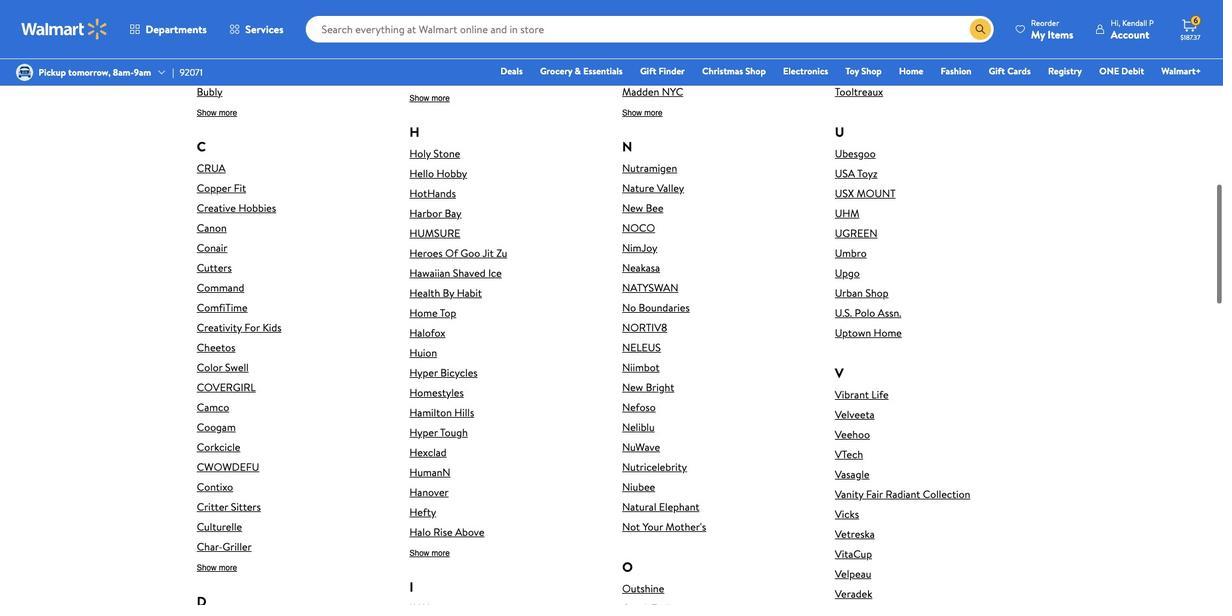 Task type: vqa. For each thing, say whether or not it's contained in the screenshot.
9
no



Task type: locate. For each thing, give the bounding box(es) containing it.
more for show more button under char-
[[219, 564, 237, 573]]

cwowdefu link
[[197, 460, 388, 475]]

shop right christmas
[[745, 64, 766, 78]]

gap home link
[[410, 50, 601, 64]]

ice
[[488, 266, 502, 280]]

2 hyper from the top
[[410, 425, 438, 440]]

h
[[410, 123, 420, 141]]

gift finder
[[640, 64, 685, 78]]

hamilton
[[410, 405, 452, 420]]

hyper down huion
[[410, 366, 438, 380]]

neakasa link
[[622, 261, 814, 275]]

home down assn.
[[874, 326, 902, 340]]

char-
[[197, 540, 223, 554]]

show more button
[[410, 94, 450, 103], [197, 108, 237, 118], [622, 108, 663, 118], [410, 549, 450, 559], [197, 564, 237, 574]]

usx
[[835, 186, 854, 201]]

homestyles
[[410, 386, 464, 400]]

show more up the h
[[410, 94, 450, 103]]

u ubesgoo usa toyz usx mount uhm ugreen umbro upgo urban shop u.s. polo assn. uptown home
[[835, 123, 902, 340]]

brands up babybjorn at left
[[228, 44, 259, 59]]

home top link
[[410, 306, 601, 320]]

bright
[[646, 380, 674, 395]]

2 new from the top
[[622, 380, 643, 395]]

griller
[[223, 540, 252, 554]]

home down health
[[410, 306, 438, 320]]

more down griller
[[219, 564, 237, 573]]

0 vertical spatial new
[[622, 201, 643, 215]]

nutramigen link
[[622, 161, 814, 175]]

show down bubly
[[197, 108, 217, 118]]

gift left cards
[[989, 64, 1005, 78]]

upgo link
[[835, 266, 1026, 280]]

rise
[[433, 525, 453, 540]]

gift for gift cards
[[989, 64, 1005, 78]]

uptown
[[835, 326, 871, 340]]

hyper bicycles link
[[410, 366, 601, 380]]

services button
[[218, 13, 295, 45]]

show for show more button under halo
[[410, 549, 429, 558]]

home down value
[[431, 50, 459, 64]]

gift cards
[[989, 64, 1031, 78]]

brands
[[228, 44, 259, 59], [645, 44, 676, 59]]

brands inside biofreeze brisco brands babybjorn bubly
[[228, 44, 259, 59]]

creativity
[[197, 320, 242, 335]]

search icon image
[[975, 24, 986, 35]]

finder
[[659, 64, 685, 78]]

tooltreaux
[[835, 84, 883, 99]]

bay
[[445, 206, 462, 221]]

0 vertical spatial hyper
[[410, 366, 438, 380]]

girl
[[886, 44, 909, 59]]

gap
[[410, 50, 428, 64]]

new up "nefoso"
[[622, 380, 643, 395]]

umbro link
[[835, 246, 1026, 261]]

1 horizontal spatial gift
[[989, 64, 1005, 78]]

home inside u ubesgoo usa toyz usx mount uhm ugreen umbro upgo urban shop u.s. polo assn. uptown home
[[874, 326, 902, 340]]

outshine
[[622, 582, 664, 596]]

92071
[[180, 66, 203, 79]]

more up stone
[[432, 94, 450, 103]]

velpeau
[[835, 567, 871, 582]]

1 horizontal spatial brands
[[645, 44, 676, 59]]

show more for show more button above the h
[[410, 94, 450, 103]]

polo
[[855, 306, 875, 320]]

life
[[872, 388, 889, 402]]

more down bubly
[[219, 108, 237, 118]]

grocery
[[540, 64, 573, 78]]

vibrant life link
[[835, 388, 1026, 402]]

$187.37
[[1181, 33, 1201, 42]]

mini
[[622, 44, 642, 59]]

shop inside 'toy shop' link
[[861, 64, 882, 78]]

vanity fair radiant collection link
[[835, 487, 1026, 502]]

brands inside mini brands marketside madden nyc
[[645, 44, 676, 59]]

tomorrow,
[[68, 66, 111, 79]]

command link
[[197, 280, 388, 295]]

mars wellness link
[[622, 5, 814, 19]]

8am-
[[113, 66, 134, 79]]

new
[[622, 201, 643, 215], [622, 380, 643, 395]]

1 vertical spatial hyper
[[410, 425, 438, 440]]

show more down bubly
[[197, 108, 237, 118]]

home down girl
[[899, 64, 924, 78]]

hello hobby link
[[410, 166, 601, 181]]

show down halo
[[410, 549, 429, 558]]

canon
[[197, 221, 227, 235]]

nuwave
[[622, 440, 660, 455]]

hello
[[410, 166, 434, 181]]

toy shop link
[[840, 64, 888, 78]]

humann link
[[410, 465, 601, 480]]

brands up gift finder
[[645, 44, 676, 59]]

jit
[[483, 246, 494, 261]]

shop for christmas shop
[[745, 64, 766, 78]]

ugreen
[[835, 226, 878, 241]]

walmart image
[[21, 19, 108, 40]]

show for show more button under madden
[[622, 108, 642, 118]]

gift cards link
[[983, 64, 1037, 78]]

the singing machine link
[[835, 64, 1026, 79]]

0 horizontal spatial gift
[[640, 64, 656, 78]]

reorder my items
[[1031, 17, 1074, 42]]

show more for show more button under halo
[[410, 549, 450, 558]]

vetreska link
[[835, 527, 1026, 542]]

show more down char-
[[197, 564, 237, 573]]

2 brands from the left
[[645, 44, 676, 59]]

health
[[410, 286, 440, 300]]

&
[[575, 64, 581, 78]]

electronics link
[[777, 64, 834, 78]]

hills
[[454, 405, 474, 420]]

terra
[[835, 5, 858, 19]]

nutricelebrity link
[[622, 460, 814, 475]]

 image
[[16, 64, 33, 81]]

show more down madden
[[622, 108, 663, 118]]

holy stone hello hobby hothands harbor bay humsure heroes of goo jit zu hawaiian shaved ice health by habit home top halofox huion hyper bicycles homestyles hamilton hills hyper tough hexclad humann hanover hefty halo rise above
[[410, 146, 507, 540]]

0 horizontal spatial brands
[[228, 44, 259, 59]]

reorder
[[1031, 17, 1059, 28]]

vitacup
[[835, 547, 872, 562]]

uptown home link
[[835, 326, 1026, 340]]

great
[[410, 30, 436, 44]]

hyper up hexclad
[[410, 425, 438, 440]]

food
[[466, 30, 489, 44]]

home inside gped great value food gap home
[[431, 50, 459, 64]]

shop right toy
[[861, 64, 882, 78]]

top
[[440, 306, 456, 320]]

gped link
[[410, 10, 601, 25]]

brisco
[[197, 44, 225, 59]]

cutters link
[[197, 261, 388, 275]]

more for show more button under halo
[[432, 549, 450, 558]]

gped
[[410, 10, 438, 25]]

more down madden
[[644, 108, 663, 118]]

natyswan
[[622, 280, 679, 295]]

show more down halo
[[410, 549, 450, 558]]

gift for gift finder
[[640, 64, 656, 78]]

show for show more button underneath bubly
[[197, 108, 217, 118]]

hefty
[[410, 505, 436, 520]]

cheetos
[[197, 340, 236, 355]]

fit
[[234, 181, 246, 195]]

show for show more button above the h
[[410, 94, 429, 103]]

shop for toy shop
[[861, 64, 882, 78]]

more for show more button under madden
[[644, 108, 663, 118]]

canon link
[[197, 221, 388, 235]]

gift up madden
[[640, 64, 656, 78]]

v vibrant life velveeta veehoo vtech vasagle vanity fair radiant collection vicks vetreska vitacup velpeau veradek
[[835, 364, 971, 602]]

show more for show more button under madden
[[622, 108, 663, 118]]

show down madden
[[622, 108, 642, 118]]

show down char-
[[197, 564, 217, 573]]

Search search field
[[306, 16, 994, 43]]

homestyles link
[[410, 386, 601, 400]]

1 new from the top
[[622, 201, 643, 215]]

shop inside christmas shop 'link'
[[745, 64, 766, 78]]

contixo link
[[197, 480, 388, 495]]

1 gift from the left
[[640, 64, 656, 78]]

niubee
[[622, 480, 655, 495]]

nefoso
[[622, 400, 656, 415]]

1 vertical spatial new
[[622, 380, 643, 395]]

natural
[[622, 500, 657, 514]]

the
[[835, 64, 852, 79]]

new down 'nature'
[[622, 201, 643, 215]]

show more button down madden
[[622, 108, 663, 118]]

1 brands from the left
[[228, 44, 259, 59]]

show up the h
[[410, 94, 429, 103]]

more down rise
[[432, 549, 450, 558]]

2 gift from the left
[[989, 64, 1005, 78]]

shop up polo
[[866, 286, 889, 300]]

bee
[[646, 201, 664, 215]]

cheetos link
[[197, 340, 388, 355]]



Task type: describe. For each thing, give the bounding box(es) containing it.
cards
[[1007, 64, 1031, 78]]

neakasa
[[622, 261, 660, 275]]

fair
[[866, 487, 883, 502]]

mount
[[857, 186, 896, 201]]

hanover link
[[410, 485, 601, 500]]

mother's
[[666, 520, 706, 534]]

show more for show more button underneath bubly
[[197, 108, 237, 118]]

habit
[[457, 286, 482, 300]]

ubesgoo
[[835, 146, 876, 161]]

show more button down halo
[[410, 549, 450, 559]]

my
[[1031, 27, 1045, 42]]

gift finder link
[[634, 64, 691, 78]]

kids
[[263, 320, 282, 335]]

nortiv8
[[622, 320, 667, 335]]

upgo
[[835, 266, 860, 280]]

of
[[445, 246, 458, 261]]

Walmart Site-Wide search field
[[306, 16, 994, 43]]

halo
[[410, 525, 431, 540]]

toyz
[[858, 166, 878, 181]]

collection
[[923, 487, 971, 502]]

nature valley link
[[622, 181, 814, 195]]

boundaries
[[639, 300, 690, 315]]

biofreeze brisco brands babybjorn bubly
[[197, 25, 259, 99]]

more for show more button above the h
[[432, 94, 450, 103]]

christmas
[[702, 64, 743, 78]]

command
[[197, 280, 244, 295]]

show for show more button under char-
[[197, 564, 217, 573]]

6
[[1194, 15, 1198, 26]]

items
[[1048, 27, 1074, 42]]

essentials
[[583, 64, 623, 78]]

mars
[[622, 5, 645, 19]]

vanity
[[835, 487, 864, 502]]

1 hyper from the top
[[410, 366, 438, 380]]

account
[[1111, 27, 1150, 42]]

hothands
[[410, 186, 456, 201]]

gped great value food gap home
[[410, 10, 489, 64]]

comfitime link
[[197, 300, 388, 315]]

n
[[622, 138, 632, 155]]

nimjoy link
[[622, 241, 814, 255]]

shop inside u ubesgoo usa toyz usx mount uhm ugreen umbro upgo urban shop u.s. polo assn. uptown home
[[866, 286, 889, 300]]

ugreen link
[[835, 226, 1026, 241]]

neleus link
[[622, 340, 814, 355]]

show more button down char-
[[197, 564, 237, 574]]

vicks link
[[835, 507, 1026, 522]]

show more button up the h
[[410, 94, 450, 103]]

debit
[[1122, 64, 1144, 78]]

tough
[[440, 425, 468, 440]]

christmas shop
[[702, 64, 766, 78]]

departments
[[146, 22, 207, 37]]

fashion link
[[935, 64, 978, 78]]

great value food link
[[410, 30, 601, 44]]

u
[[835, 123, 845, 141]]

covergirl
[[197, 380, 256, 395]]

walmart+
[[1162, 64, 1201, 78]]

char-griller link
[[197, 540, 388, 554]]

halofox
[[410, 326, 446, 340]]

one
[[1099, 64, 1119, 78]]

stone
[[434, 146, 460, 161]]

nefoso link
[[622, 400, 814, 415]]

halofox link
[[410, 326, 601, 340]]

velpeau link
[[835, 567, 1026, 582]]

holy
[[410, 146, 431, 161]]

niimbot link
[[622, 360, 814, 375]]

more for show more button underneath bubly
[[219, 108, 237, 118]]

culturelle link
[[197, 520, 388, 534]]

deals
[[501, 64, 523, 78]]

for
[[244, 320, 260, 335]]

cwowdefu
[[197, 460, 259, 475]]

neliblu link
[[622, 420, 814, 435]]

pickup
[[39, 66, 66, 79]]

nortiv8 link
[[622, 320, 814, 335]]

show more for show more button under char-
[[197, 564, 237, 573]]

health by habit link
[[410, 286, 601, 300]]

show more button down bubly
[[197, 108, 237, 118]]

fashion
[[941, 64, 972, 78]]

bicycles
[[440, 366, 478, 380]]

holy stone link
[[410, 146, 601, 161]]

outshine link
[[622, 582, 814, 596]]

hobby
[[437, 166, 467, 181]]

o
[[622, 558, 633, 576]]

value
[[438, 30, 463, 44]]

nuwave link
[[622, 440, 814, 455]]

above
[[455, 525, 485, 540]]

culturelle
[[197, 520, 242, 534]]

o outshine
[[622, 558, 664, 596]]

ubesgoo link
[[835, 146, 1026, 161]]

veehoo
[[835, 427, 870, 442]]

creative
[[197, 201, 236, 215]]

veradek link
[[835, 587, 1026, 602]]

home inside holy stone hello hobby hothands harbor bay humsure heroes of goo jit zu hawaiian shaved ice health by habit home top halofox huion hyper bicycles homestyles hamilton hills hyper tough hexclad humann hanover hefty halo rise above
[[410, 306, 438, 320]]

no boundaries link
[[622, 300, 814, 315]]

conair link
[[197, 241, 388, 255]]

no
[[622, 300, 636, 315]]

wellness
[[647, 5, 687, 19]]

services
[[245, 22, 284, 37]]

huion link
[[410, 346, 601, 360]]

home inside home link
[[899, 64, 924, 78]]

vtech link
[[835, 447, 1026, 462]]

hi, kendall p account
[[1111, 17, 1154, 42]]



